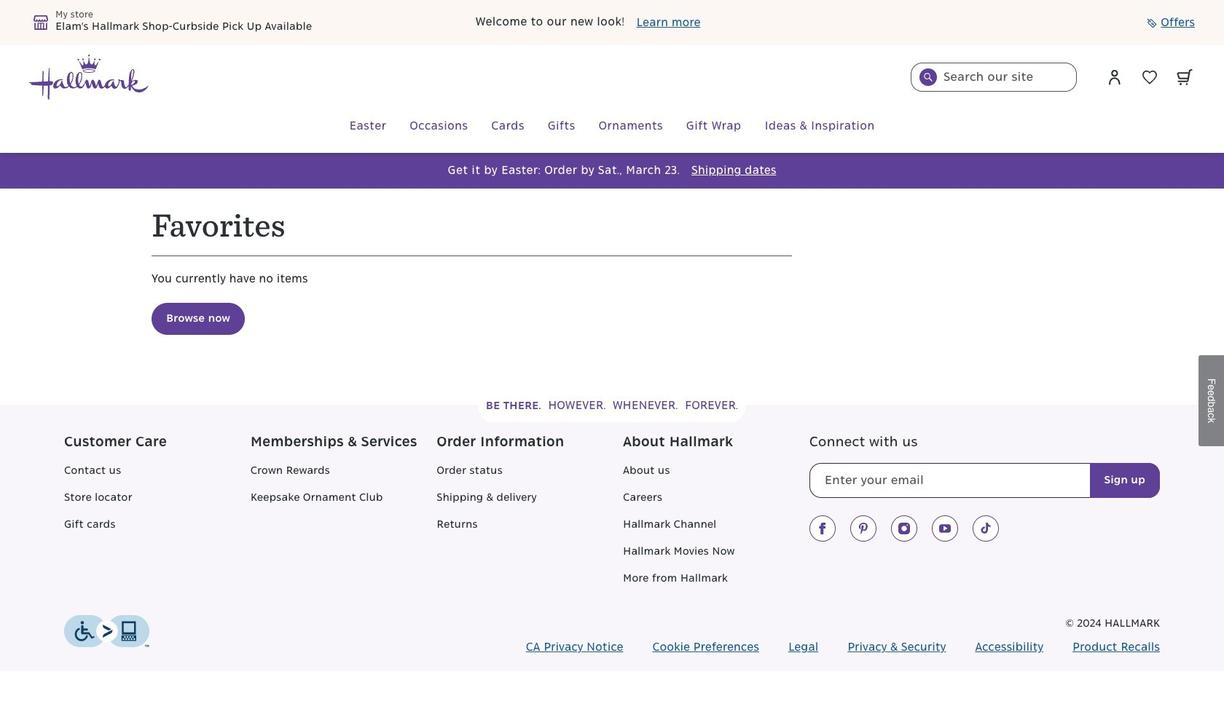 Task type: locate. For each thing, give the bounding box(es) containing it.
view your cart with 0 items. image
[[1177, 69, 1193, 85]]

None search field
[[911, 63, 1077, 92]]

Search search field
[[911, 63, 1077, 92]]

order information element
[[437, 434, 623, 598]]

we on facebook image
[[817, 523, 828, 535]]

sign in dropdown menu image
[[1106, 68, 1124, 86]]

hallmark logo image
[[29, 55, 149, 100]]

we on youtube image
[[939, 523, 951, 535]]

customer care element
[[64, 434, 250, 598]]

about hallmark element
[[623, 434, 809, 598]]



Task type: vqa. For each thing, say whether or not it's contained in the screenshot.
Add for $17.99 Growing In Love Metal & Fabric Ornament
no



Task type: describe. For each thing, give the bounding box(es) containing it.
essential accessibility image
[[64, 616, 149, 648]]

Email email field
[[809, 463, 1160, 498]]

memberships element
[[250, 434, 437, 598]]

main menu. menu bar
[[29, 101, 1195, 153]]

we on tiktok image
[[980, 523, 992, 535]]

we on pinterest image
[[857, 523, 869, 535]]

sign up for email element
[[809, 434, 1160, 498]]

our instagram image
[[898, 523, 910, 535]]

search image
[[924, 73, 933, 82]]



